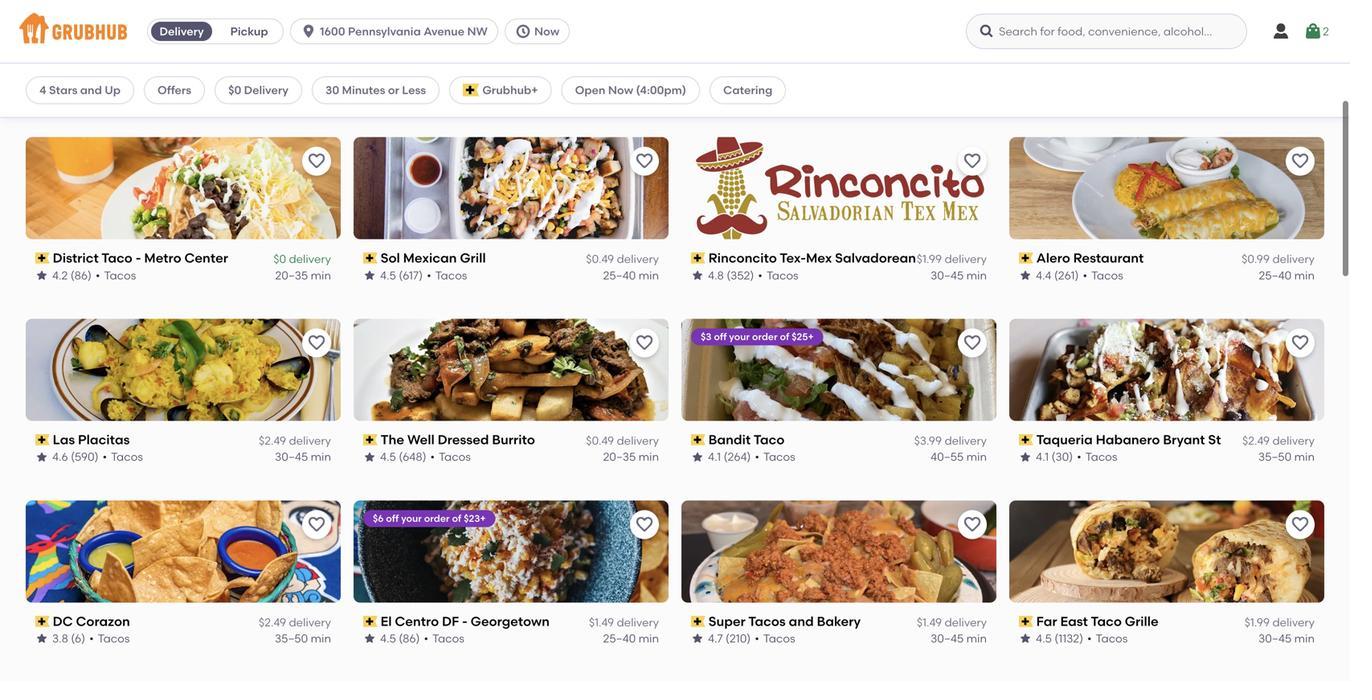 Task type: describe. For each thing, give the bounding box(es) containing it.
30
[[326, 83, 339, 97]]

4.1 for taqueria habanero bryant st
[[1036, 450, 1049, 464]]

bandit taco logo image
[[682, 319, 997, 421]]

center
[[185, 250, 228, 266]]

4.5 for the
[[380, 450, 396, 464]]

4.5 (617)
[[380, 268, 423, 282]]

35–50 for dc corazon
[[275, 632, 308, 645]]

20–35 for district taco - metro center
[[275, 268, 308, 282]]

save this restaurant button for taqueria habanero bryant st
[[1286, 329, 1315, 357]]

$0.49 for the well dressed burrito
[[586, 434, 614, 447]]

$2.49 delivery for las placitas
[[259, 434, 331, 447]]

35–50 min for taqueria habanero bryant st
[[1259, 450, 1315, 464]]

offers
[[158, 83, 191, 97]]

subscription pass image for taco bell
[[35, 71, 50, 82]]

min for 4.1 (30)
[[1295, 450, 1315, 464]]

burrito
[[492, 432, 535, 448]]

4.5 (1132)
[[1036, 632, 1084, 645]]

east
[[1061, 613, 1089, 629]]

(1132)
[[1055, 632, 1084, 645]]

min for 4.8 (352)
[[967, 268, 987, 282]]

save this restaurant button for las placitas
[[302, 329, 331, 357]]

star icon image for 4.8 (217)
[[691, 87, 704, 100]]

mexican
[[403, 250, 457, 266]]

grubhub+
[[483, 83, 538, 97]]

star icon image for 4.8 (352)
[[691, 269, 704, 282]]

(261)
[[1055, 268, 1079, 282]]

min for 4.6 (551)
[[639, 87, 659, 100]]

proceed to checkout
[[1156, 530, 1272, 544]]

bandit for (264)
[[709, 432, 751, 448]]

subscription pass image for taqueria habanero bryant st
[[1020, 434, 1034, 445]]

proceed
[[1156, 530, 1202, 544]]

save this restaurant button for alero restaurant
[[1286, 147, 1315, 176]]

4 stars and up
[[39, 83, 121, 97]]

save this restaurant button for district taco - metro center
[[302, 147, 331, 176]]

far east taco grille logo image
[[1010, 500, 1325, 603]]

$0.99 for bandit taco
[[586, 70, 614, 84]]

alero restaurant logo image
[[1010, 137, 1325, 239]]

the
[[381, 432, 404, 448]]

(648)
[[399, 450, 427, 464]]

open now (4:00pm)
[[575, 83, 687, 97]]

star icon image for 4.5 (1132)
[[1020, 632, 1032, 645]]

$2.49 delivery for taco bell
[[259, 70, 331, 84]]

pennsylvania
[[348, 25, 421, 38]]

1 horizontal spatial -
[[462, 613, 468, 629]]

25–40 min for alero restaurant
[[1260, 268, 1315, 282]]

taqueria habanero bryant st
[[1037, 432, 1222, 448]]

$25+
[[792, 331, 814, 343]]

restaurant
[[1074, 250, 1144, 266]]

dressed
[[438, 432, 489, 448]]

main navigation navigation
[[0, 0, 1351, 64]]

1600 pennsylvania avenue nw
[[320, 25, 488, 38]]

4.2 (86)
[[52, 268, 92, 282]]

district taco - metro center logo image
[[26, 137, 341, 239]]

grubhub plus flag logo image
[[463, 84, 480, 97]]

4.8 for 4.8 (217)
[[708, 87, 724, 100]]

• tacos for 4.8 (217)
[[755, 87, 796, 100]]

Search for food, convenience, alcohol... search field
[[966, 14, 1248, 49]]

• for 4.6 (590)
[[103, 450, 107, 464]]

svg image for 1600 pennsylvania avenue nw
[[301, 23, 317, 39]]

$0.99 delivery for alero restaurant
[[1242, 252, 1315, 266]]

grille
[[1125, 613, 1159, 629]]

order for taco
[[752, 331, 778, 343]]

rinconcito tex-mex salvadorean
[[709, 250, 917, 266]]

habanero
[[1096, 432, 1161, 448]]

4.8 (217)
[[708, 87, 751, 100]]

sol
[[381, 250, 400, 266]]

open
[[575, 83, 606, 97]]

minutes
[[342, 83, 385, 97]]

star icon image for 4.1 (264)
[[691, 451, 704, 463]]

$2.49 for dc corazon
[[259, 615, 286, 629]]

dc corazon
[[53, 613, 130, 629]]

4.4 (261)
[[1036, 268, 1079, 282]]

(275)
[[71, 87, 97, 100]]

(210)
[[726, 632, 751, 645]]

3.8
[[52, 632, 68, 645]]

min for 4.5 (648)
[[639, 450, 659, 464]]

tacos for 3.5 (275)
[[110, 87, 142, 100]]

$3 off your order of $25+
[[701, 331, 814, 343]]

salvadorean
[[836, 250, 917, 266]]

$0 for $0 delivery
[[274, 252, 286, 266]]

• tacos for 4.2 (86)
[[96, 268, 136, 282]]

35–50 for taqueria habanero bryant st
[[1259, 450, 1292, 464]]

(30)
[[1052, 450, 1074, 464]]

$0 delivery
[[274, 252, 331, 266]]

$2.49 for taqueria habanero bryant st
[[1243, 434, 1270, 447]]

centro
[[395, 613, 439, 629]]

$3.99
[[915, 434, 942, 447]]

las placitas
[[53, 432, 130, 448]]

tacos for 4.4 (261)
[[1092, 268, 1124, 282]]

now inside button
[[535, 25, 560, 38]]

tacos for 4.8 (217)
[[764, 87, 796, 100]]

• for 4.5 (617)
[[427, 268, 431, 282]]

star icon image for 4.5 (617)
[[363, 269, 376, 282]]

subscription pass image for district taco - metro center
[[35, 252, 50, 264]]

lado
[[785, 69, 817, 84]]

30–45 min for super tacos and bakery
[[931, 632, 987, 645]]

bell
[[87, 69, 110, 84]]

bryant
[[1164, 432, 1206, 448]]

avenue
[[424, 25, 465, 38]]

min for 4.5 (617)
[[639, 268, 659, 282]]

$3
[[701, 331, 712, 343]]

4.6 for bandit taco
[[380, 87, 396, 100]]

delivery for 4.7 (210)
[[945, 615, 987, 629]]

• for 4.7 (210)
[[755, 632, 760, 645]]

$2.49 for taco bell
[[259, 70, 286, 84]]

save this restaurant button for super tacos and bakery
[[958, 510, 987, 539]]

star icon image for 4.2 (86)
[[35, 269, 48, 282]]

• for 3.8 (6)
[[89, 632, 94, 645]]

4.4
[[1036, 268, 1052, 282]]

catering
[[724, 83, 773, 97]]

mex
[[806, 250, 832, 266]]

• for 4.4 (261)
[[1083, 268, 1088, 282]]

district taco - metro center
[[53, 250, 228, 266]]

star icon image for 4.1 (30)
[[1020, 451, 1032, 463]]

2 button
[[1304, 17, 1330, 46]]

svg image for now
[[515, 23, 531, 39]]

super
[[709, 613, 746, 629]]

$6 off your order of $23+
[[373, 513, 486, 524]]

taqueria al lado link
[[691, 67, 987, 86]]

taco for 4.2 (86)
[[102, 250, 133, 266]]

4.7 (210)
[[708, 632, 751, 645]]

stars
[[49, 83, 78, 97]]

delivery for 4.5 (86)
[[617, 615, 659, 629]]

25–40 for sol mexican grill
[[603, 268, 636, 282]]

tacos for 4.6 (590)
[[111, 450, 143, 464]]

star icon image for 4.6 (551)
[[363, 87, 376, 100]]

4
[[39, 83, 46, 97]]

1600
[[320, 25, 345, 38]]

$1.49 delivery for el centro df - georgetown
[[589, 615, 659, 629]]

subscription pass image for bandit taco
[[691, 434, 706, 445]]

district
[[53, 250, 99, 266]]

• for 4.8 (352)
[[758, 268, 763, 282]]

delivery for 4.1 (264)
[[945, 434, 987, 447]]

• tacos for 4.8 (352)
[[758, 268, 799, 282]]

min for 4.4 (261)
[[1295, 268, 1315, 282]]

pickup button
[[216, 18, 283, 44]]

dc corazon logo image
[[26, 500, 341, 603]]

taco bell
[[53, 69, 110, 84]]

up
[[105, 83, 121, 97]]

alero restaurant
[[1037, 250, 1144, 266]]

save this restaurant button for far east taco grille
[[1286, 510, 1315, 539]]

delivery for 3.5 (275)
[[289, 70, 331, 84]]

off for bandit
[[714, 331, 727, 343]]

1600 pennsylvania avenue nw button
[[290, 18, 505, 44]]

(352)
[[727, 268, 754, 282]]

subscription pass image for taqueria al lado
[[691, 71, 706, 82]]

subscription pass image for sol mexican grill
[[363, 252, 378, 264]]

$0.49 delivery for sol mexican grill
[[586, 252, 659, 266]]

35–50 min for dc corazon
[[275, 632, 331, 645]]

well
[[408, 432, 435, 448]]

$0.49 for sol mexican grill
[[586, 252, 614, 266]]

placitas
[[78, 432, 130, 448]]

tacos for 4.5 (648)
[[439, 450, 471, 464]]

3.5
[[52, 87, 68, 100]]

• for 4.6 (551)
[[428, 87, 433, 100]]

2
[[1324, 24, 1330, 38]]

(590)
[[71, 450, 99, 464]]

$3.99 delivery
[[915, 434, 987, 447]]

3.8 (6)
[[52, 632, 85, 645]]

• for 4.5 (1132)
[[1088, 632, 1092, 645]]

4.5 for sol
[[380, 268, 396, 282]]

far
[[1037, 613, 1058, 629]]



Task type: locate. For each thing, give the bounding box(es) containing it.
4.2
[[52, 268, 68, 282]]

• tacos right (264)
[[755, 450, 796, 464]]

tacos for 4.7 (210)
[[764, 632, 796, 645]]

off
[[714, 331, 727, 343], [386, 513, 399, 524]]

2 horizontal spatial svg image
[[979, 23, 995, 39]]

tacos down sol mexican grill
[[435, 268, 467, 282]]

4.6 down las
[[52, 450, 68, 464]]

2 $0.49 from the top
[[586, 434, 614, 447]]

2 svg image from the left
[[1304, 22, 1324, 41]]

star icon image left the 4.1 (30)
[[1020, 451, 1032, 463]]

bandit taco up (551)
[[381, 69, 457, 84]]

or
[[388, 83, 400, 97]]

$0 for $0 delivery
[[228, 83, 241, 97]]

star icon image left "3.5"
[[35, 87, 48, 100]]

4.5 down far
[[1036, 632, 1052, 645]]

tacos down tex-
[[767, 268, 799, 282]]

the well dressed burrito
[[381, 432, 535, 448]]

- right df
[[462, 613, 468, 629]]

subscription pass image left las
[[35, 434, 50, 445]]

0 horizontal spatial svg image
[[1272, 22, 1291, 41]]

40–55 min
[[931, 450, 987, 464]]

star icon image left 4.8 (217)
[[691, 87, 704, 100]]

of for taco
[[780, 331, 790, 343]]

1 $0.49 delivery from the top
[[586, 252, 659, 266]]

taco
[[53, 69, 84, 84], [426, 69, 457, 84], [102, 250, 133, 266], [754, 432, 785, 448], [1091, 613, 1122, 629]]

taco for 4.1 (264)
[[754, 432, 785, 448]]

25–40 min for taco bell
[[275, 87, 331, 100]]

1 vertical spatial $0
[[274, 252, 286, 266]]

star icon image left 4.8 (352)
[[691, 269, 704, 282]]

• tacos for 3.5 (275)
[[101, 87, 142, 100]]

• tacos for 3.8 (6)
[[89, 632, 130, 645]]

svg image
[[301, 23, 317, 39], [515, 23, 531, 39], [979, 23, 995, 39]]

40–55
[[931, 450, 964, 464]]

1 horizontal spatial 4.6
[[380, 87, 396, 100]]

• down taqueria al lado
[[755, 87, 760, 100]]

save this restaurant image for las placitas
[[307, 333, 326, 353]]

0 vertical spatial 4.8
[[708, 87, 724, 100]]

star icon image for 3.5 (275)
[[35, 87, 48, 100]]

of
[[780, 331, 790, 343], [452, 513, 462, 524]]

30–45 min
[[931, 268, 987, 282], [275, 450, 331, 464], [931, 632, 987, 645], [1259, 632, 1315, 645]]

1 4.8 from the top
[[708, 87, 724, 100]]

1 svg image from the left
[[301, 23, 317, 39]]

• right 4.2 (86)
[[96, 268, 100, 282]]

30–45 for rinconcito tex-mex salvadorean
[[931, 268, 964, 282]]

tacos down df
[[433, 632, 465, 645]]

0 horizontal spatial $1.49 delivery
[[589, 615, 659, 629]]

tacos down the district taco - metro center
[[104, 268, 136, 282]]

4.8
[[708, 87, 724, 100], [708, 268, 724, 282]]

• tacos down the district taco - metro center
[[96, 268, 136, 282]]

0 horizontal spatial $0.99
[[586, 70, 614, 84]]

tacos down al
[[764, 87, 796, 100]]

bandit taco
[[381, 69, 457, 84], [709, 432, 785, 448]]

0 horizontal spatial order
[[424, 513, 450, 524]]

• tacos down sol mexican grill
[[427, 268, 467, 282]]

$2.49 delivery for taqueria habanero bryant st
[[1243, 434, 1315, 447]]

$0 right center
[[274, 252, 286, 266]]

4.6 left (551)
[[380, 87, 396, 100]]

0 horizontal spatial $1.99 delivery
[[917, 252, 987, 266]]

1 horizontal spatial 20–35
[[603, 450, 636, 464]]

1 horizontal spatial order
[[752, 331, 778, 343]]

4.5 (86)
[[380, 632, 420, 645]]

subscription pass image
[[35, 71, 50, 82], [691, 71, 706, 82], [35, 252, 50, 264], [691, 252, 706, 264], [363, 434, 378, 445], [691, 434, 706, 445], [35, 616, 50, 627], [363, 616, 378, 627], [691, 616, 706, 627]]

1 horizontal spatial $1.99 delivery
[[1245, 615, 1315, 629]]

subscription pass image for el centro df - georgetown
[[363, 616, 378, 627]]

0 horizontal spatial of
[[452, 513, 462, 524]]

2 svg image from the left
[[515, 23, 531, 39]]

1 horizontal spatial 35–50
[[1259, 450, 1292, 464]]

subscription pass image right $3.99 delivery
[[1020, 434, 1034, 445]]

1 vertical spatial bandit
[[709, 432, 751, 448]]

star icon image left 4.5 (86)
[[363, 632, 376, 645]]

0 vertical spatial bandit
[[381, 69, 423, 84]]

now
[[535, 25, 560, 38], [608, 83, 634, 97]]

off right $3
[[714, 331, 727, 343]]

3.5 (275)
[[52, 87, 97, 100]]

tacos for 4.2 (86)
[[104, 268, 136, 282]]

grill
[[460, 250, 486, 266]]

delivery button
[[148, 18, 216, 44]]

1 vertical spatial off
[[386, 513, 399, 524]]

1 vertical spatial 4.8
[[708, 268, 724, 282]]

• for 3.5 (275)
[[101, 87, 106, 100]]

las placitas logo image
[[26, 319, 341, 421]]

4.8 left the (217)
[[708, 87, 724, 100]]

el
[[381, 613, 392, 629]]

taqueria
[[709, 69, 765, 84], [1037, 432, 1093, 448]]

4.5 down el
[[380, 632, 396, 645]]

star icon image left 4.7
[[691, 632, 704, 645]]

• tacos down df
[[424, 632, 465, 645]]

0 horizontal spatial $0
[[228, 83, 241, 97]]

0 horizontal spatial bandit taco
[[381, 69, 457, 84]]

• right (648)
[[431, 450, 435, 464]]

• tacos down the well dressed burrito
[[431, 450, 471, 464]]

(86) down "district"
[[71, 268, 92, 282]]

off for el
[[386, 513, 399, 524]]

1 horizontal spatial bandit
[[709, 432, 751, 448]]

save this restaurant image for super tacos and bakery
[[963, 515, 983, 534]]

$0.99 for alero restaurant
[[1242, 252, 1270, 266]]

0 vertical spatial 4.6
[[380, 87, 396, 100]]

super tacos and bakery logo image
[[682, 500, 997, 603]]

star icon image left the 4.1 (264)
[[691, 451, 704, 463]]

$1.99 for rinconcito tex-mex salvadorean
[[917, 252, 942, 266]]

subscription pass image for the well dressed burrito
[[363, 434, 378, 445]]

of for centro
[[452, 513, 462, 524]]

0 horizontal spatial 4.6
[[52, 450, 68, 464]]

taqueria up (30)
[[1037, 432, 1093, 448]]

• for 4.5 (86)
[[424, 632, 429, 645]]

1 horizontal spatial bandit taco
[[709, 432, 785, 448]]

svg image inside now button
[[515, 23, 531, 39]]

tacos right "less"
[[437, 87, 469, 100]]

1 horizontal spatial (86)
[[399, 632, 420, 645]]

2 $1.49 from the left
[[917, 615, 942, 629]]

delivery for 4.1 (30)
[[1273, 434, 1315, 447]]

star icon image for 4.5 (648)
[[363, 451, 376, 463]]

1 vertical spatial $1.99 delivery
[[1245, 615, 1315, 629]]

1 vertical spatial $0.49 delivery
[[586, 434, 659, 447]]

3 svg image from the left
[[979, 23, 995, 39]]

• tacos down far east taco grille
[[1088, 632, 1128, 645]]

$0 delivery
[[228, 83, 289, 97]]

min for 4.1 (264)
[[967, 450, 987, 464]]

tacos down the well dressed burrito
[[439, 450, 471, 464]]

30–45 min for far east taco grille
[[1259, 632, 1315, 645]]

2 $0.49 delivery from the top
[[586, 434, 659, 447]]

0 horizontal spatial 35–50
[[275, 632, 308, 645]]

taqueria habanero bryant st logo image
[[1010, 319, 1325, 421]]

bandit for (551)
[[381, 69, 423, 84]]

tacos
[[110, 87, 142, 100], [437, 87, 469, 100], [764, 87, 796, 100], [104, 268, 136, 282], [435, 268, 467, 282], [767, 268, 799, 282], [1092, 268, 1124, 282], [111, 450, 143, 464], [439, 450, 471, 464], [764, 450, 796, 464], [1086, 450, 1118, 464], [749, 613, 786, 629], [98, 632, 130, 645], [433, 632, 465, 645], [764, 632, 796, 645], [1096, 632, 1128, 645]]

4.8 left (352)
[[708, 268, 724, 282]]

rinconcito tex-mex salvadorean logo image
[[682, 137, 997, 239]]

• for 4.5 (648)
[[431, 450, 435, 464]]

subscription pass image left alero
[[1020, 252, 1034, 264]]

save this restaurant image for rinconcito tex-mex salvadorean
[[963, 152, 983, 171]]

save this restaurant image for dc corazon
[[307, 515, 326, 534]]

subscription pass image up 30 minutes or less
[[363, 71, 378, 82]]

order left $25+
[[752, 331, 778, 343]]

1 $0.49 from the top
[[586, 252, 614, 266]]

4.1 left (264)
[[708, 450, 721, 464]]

super tacos and bakery
[[709, 613, 861, 629]]

0 vertical spatial of
[[780, 331, 790, 343]]

star icon image left 4.6 (590)
[[35, 451, 48, 463]]

bandit
[[381, 69, 423, 84], [709, 432, 751, 448]]

• for 4.2 (86)
[[96, 268, 100, 282]]

1 horizontal spatial $1.49 delivery
[[917, 615, 987, 629]]

0 vertical spatial -
[[136, 250, 141, 266]]

subscription pass image left far
[[1020, 616, 1034, 627]]

alero
[[1037, 250, 1071, 266]]

tacos up (210)
[[749, 613, 786, 629]]

1 horizontal spatial $0.99 delivery
[[1242, 252, 1315, 266]]

taqueria up the (217)
[[709, 69, 765, 84]]

bandit up the 4.1 (264)
[[709, 432, 751, 448]]

svg image
[[1272, 22, 1291, 41], [1304, 22, 1324, 41]]

svg image inside the 2 button
[[1304, 22, 1324, 41]]

bandit up '4.6 (551)'
[[381, 69, 423, 84]]

1 vertical spatial your
[[401, 513, 422, 524]]

dc
[[53, 613, 73, 629]]

• down the mexican
[[427, 268, 431, 282]]

25–40 min for bandit taco
[[603, 87, 659, 100]]

4.5 (648)
[[380, 450, 427, 464]]

20–35 min
[[275, 268, 331, 282], [603, 450, 659, 464]]

$2.49 delivery for dc corazon
[[259, 615, 331, 629]]

checkout
[[1219, 530, 1272, 544]]

delivery for 4.6 (590)
[[289, 434, 331, 447]]

0 horizontal spatial (86)
[[71, 268, 92, 282]]

• down "alero restaurant" on the right of the page
[[1083, 268, 1088, 282]]

4.1
[[708, 450, 721, 464], [1036, 450, 1049, 464]]

delivery
[[289, 70, 331, 84], [617, 70, 659, 84], [289, 252, 331, 266], [617, 252, 659, 266], [945, 252, 987, 266], [1273, 252, 1315, 266], [289, 434, 331, 447], [617, 434, 659, 447], [945, 434, 987, 447], [1273, 434, 1315, 447], [289, 615, 331, 629], [617, 615, 659, 629], [945, 615, 987, 629], [1273, 615, 1315, 629]]

bandit taco up (264)
[[709, 432, 785, 448]]

(86)
[[71, 268, 92, 282], [399, 632, 420, 645]]

of left $23+
[[452, 513, 462, 524]]

- left the metro
[[136, 250, 141, 266]]

your right $3
[[729, 331, 750, 343]]

1 horizontal spatial 20–35 min
[[603, 450, 659, 464]]

• down placitas
[[103, 450, 107, 464]]

0 horizontal spatial and
[[80, 83, 102, 97]]

0 vertical spatial $1.99 delivery
[[917, 252, 987, 266]]

subscription pass image
[[363, 71, 378, 82], [363, 252, 378, 264], [1020, 252, 1034, 264], [35, 434, 50, 445], [1020, 434, 1034, 445], [1020, 616, 1034, 627]]

0 vertical spatial $1.99
[[917, 252, 942, 266]]

• right (352)
[[758, 268, 763, 282]]

1 vertical spatial 35–50 min
[[275, 632, 331, 645]]

pickup
[[230, 25, 268, 38]]

off right $6
[[386, 513, 399, 524]]

0 horizontal spatial 20–35
[[275, 268, 308, 282]]

0 vertical spatial 35–50
[[1259, 450, 1292, 464]]

20–35
[[275, 268, 308, 282], [603, 450, 636, 464]]

delivery for 4.5 (648)
[[617, 434, 659, 447]]

25–40 min for el centro df - georgetown
[[603, 632, 659, 645]]

(617)
[[399, 268, 423, 282]]

star icon image left 4.2
[[35, 269, 48, 282]]

2 4.8 from the top
[[708, 268, 724, 282]]

0 vertical spatial $0
[[228, 83, 241, 97]]

subscription pass image for super tacos and bakery
[[691, 616, 706, 627]]

-
[[136, 250, 141, 266], [462, 613, 468, 629]]

svg image inside 1600 pennsylvania avenue nw button
[[301, 23, 317, 39]]

1 vertical spatial 4.6
[[52, 450, 68, 464]]

• tacos for 4.5 (86)
[[424, 632, 465, 645]]

el centro df - georgetown logo image
[[354, 500, 669, 603]]

min
[[311, 87, 331, 100], [639, 87, 659, 100], [311, 268, 331, 282], [639, 268, 659, 282], [967, 268, 987, 282], [1295, 268, 1315, 282], [311, 450, 331, 464], [639, 450, 659, 464], [967, 450, 987, 464], [1295, 450, 1315, 464], [311, 632, 331, 645], [639, 632, 659, 645], [967, 632, 987, 645], [1295, 632, 1315, 645]]

star icon image for 4.7 (210)
[[691, 632, 704, 645]]

save this restaurant image
[[635, 152, 655, 171], [307, 333, 326, 353], [1291, 333, 1311, 353], [635, 515, 655, 534], [1291, 515, 1311, 534]]

(86) for district
[[71, 268, 92, 282]]

save this restaurant image
[[307, 152, 326, 171], [963, 152, 983, 171], [1291, 152, 1311, 171], [635, 333, 655, 353], [963, 333, 983, 353], [307, 515, 326, 534], [963, 515, 983, 534]]

$2.49
[[259, 70, 286, 84], [259, 434, 286, 447], [1243, 434, 1270, 447], [259, 615, 286, 629]]

order
[[752, 331, 778, 343], [424, 513, 450, 524]]

• tacos right (30)
[[1078, 450, 1118, 464]]

1 horizontal spatial 35–50 min
[[1259, 450, 1315, 464]]

$0 right offers in the top left of the page
[[228, 83, 241, 97]]

al
[[768, 69, 781, 84]]

delivery for 4.6 (551)
[[617, 70, 659, 84]]

• tacos right "less"
[[428, 87, 469, 100]]

rinconcito
[[709, 250, 777, 266]]

$1.99 for far east taco grille
[[1245, 615, 1270, 629]]

star icon image for 4.6 (590)
[[35, 451, 48, 463]]

1 $1.49 delivery from the left
[[589, 615, 659, 629]]

save this restaurant image for far east taco grille
[[1291, 515, 1311, 534]]

0 horizontal spatial off
[[386, 513, 399, 524]]

0 horizontal spatial -
[[136, 250, 141, 266]]

• tacos for 4.6 (590)
[[103, 450, 143, 464]]

(551)
[[399, 87, 424, 100]]

30–45 min for las placitas
[[275, 450, 331, 464]]

proceed to checkout button
[[1106, 523, 1322, 551]]

tacos down super tacos and bakery
[[764, 632, 796, 645]]

bandit taco for (264)
[[709, 432, 785, 448]]

1 horizontal spatial off
[[714, 331, 727, 343]]

0 horizontal spatial 35–50 min
[[275, 632, 331, 645]]

delivery for 4.2 (86)
[[289, 252, 331, 266]]

0 vertical spatial (86)
[[71, 268, 92, 282]]

25–40 min for sol mexican grill
[[603, 268, 659, 282]]

1 horizontal spatial $0.99
[[1242, 252, 1270, 266]]

0 vertical spatial $0.49
[[586, 252, 614, 266]]

• tacos down placitas
[[103, 450, 143, 464]]

0 vertical spatial 20–35 min
[[275, 268, 331, 282]]

$0.49 delivery for the well dressed burrito
[[586, 434, 659, 447]]

delivery for 4.5 (617)
[[617, 252, 659, 266]]

save this restaurant image for district taco - metro center
[[307, 152, 326, 171]]

star icon image left 4.4
[[1020, 269, 1032, 282]]

$1.99 delivery for rinconcito tex-mex salvadorean
[[917, 252, 987, 266]]

save this restaurant image for sol mexican grill
[[635, 152, 655, 171]]

1 vertical spatial 35–50
[[275, 632, 308, 645]]

4.5 down sol
[[380, 268, 396, 282]]

subscription pass image for bandit taco
[[363, 71, 378, 82]]

0 vertical spatial and
[[80, 83, 102, 97]]

• right (264)
[[755, 450, 760, 464]]

$6
[[373, 513, 384, 524]]

• right the (6)
[[89, 632, 94, 645]]

0 vertical spatial bandit taco
[[381, 69, 457, 84]]

0 vertical spatial taqueria
[[709, 69, 765, 84]]

1 vertical spatial delivery
[[244, 83, 289, 97]]

sol mexican grill logo image
[[354, 137, 669, 239]]

0 vertical spatial 35–50 min
[[1259, 450, 1315, 464]]

1 horizontal spatial now
[[608, 83, 634, 97]]

• down centro at bottom left
[[424, 632, 429, 645]]

4.5
[[380, 268, 396, 282], [380, 450, 396, 464], [380, 632, 396, 645], [1036, 632, 1052, 645]]

0 horizontal spatial taqueria
[[709, 69, 765, 84]]

• tacos down restaurant in the right top of the page
[[1083, 268, 1124, 282]]

star icon image left or
[[363, 87, 376, 100]]

1 horizontal spatial 4.1
[[1036, 450, 1049, 464]]

sol mexican grill
[[381, 250, 486, 266]]

0 vertical spatial off
[[714, 331, 727, 343]]

delivery
[[160, 25, 204, 38], [244, 83, 289, 97]]

1 vertical spatial -
[[462, 613, 468, 629]]

• tacos down 'bell'
[[101, 87, 142, 100]]

star icon image for 4.4 (261)
[[1020, 269, 1032, 282]]

tacos for 4.6 (551)
[[437, 87, 469, 100]]

1 $1.49 from the left
[[589, 615, 614, 629]]

1 horizontal spatial your
[[729, 331, 750, 343]]

• right "less"
[[428, 87, 433, 100]]

0 vertical spatial now
[[535, 25, 560, 38]]

1 horizontal spatial $1.99
[[1245, 615, 1270, 629]]

1 vertical spatial $0.49
[[586, 434, 614, 447]]

delivery down 'pickup' button
[[244, 83, 289, 97]]

0 horizontal spatial $1.99
[[917, 252, 942, 266]]

subscription pass image inside taqueria al lado link
[[691, 71, 706, 82]]

1 horizontal spatial taqueria
[[1037, 432, 1093, 448]]

4.1 left (30)
[[1036, 450, 1049, 464]]

metro
[[144, 250, 181, 266]]

tacos down habanero
[[1086, 450, 1118, 464]]

4.1 (264)
[[708, 450, 751, 464]]

4.6 (551)
[[380, 87, 424, 100]]

• tacos down al
[[755, 87, 796, 100]]

(217)
[[727, 87, 751, 100]]

• tacos for 4.1 (30)
[[1078, 450, 1118, 464]]

now up grubhub+ in the left top of the page
[[535, 25, 560, 38]]

(264)
[[724, 450, 751, 464]]

tacos down far east taco grille
[[1096, 632, 1128, 645]]

$23+
[[464, 513, 486, 524]]

min for 4.2 (86)
[[311, 268, 331, 282]]

your right $6
[[401, 513, 422, 524]]

20–35 min for the well dressed burrito
[[603, 450, 659, 464]]

tacos for 4.1 (30)
[[1086, 450, 1118, 464]]

1 horizontal spatial and
[[789, 613, 814, 629]]

georgetown
[[471, 613, 550, 629]]

1 vertical spatial and
[[789, 613, 814, 629]]

the well dressed burrito logo image
[[354, 319, 669, 421]]

and
[[80, 83, 102, 97], [789, 613, 814, 629]]

4.8 (352)
[[708, 268, 754, 282]]

your for centro
[[401, 513, 422, 524]]

tacos down corazon
[[98, 632, 130, 645]]

1 vertical spatial bandit taco
[[709, 432, 785, 448]]

las
[[53, 432, 75, 448]]

1 horizontal spatial $1.49
[[917, 615, 942, 629]]

tacos down 'bell'
[[110, 87, 142, 100]]

$1.99
[[917, 252, 942, 266], [1245, 615, 1270, 629]]

0 horizontal spatial svg image
[[301, 23, 317, 39]]

star icon image for 3.8 (6)
[[35, 632, 48, 645]]

1 horizontal spatial svg image
[[1304, 22, 1324, 41]]

0 horizontal spatial bandit
[[381, 69, 423, 84]]

of left $25+
[[780, 331, 790, 343]]

1 svg image from the left
[[1272, 22, 1291, 41]]

• tacos for 4.5 (648)
[[431, 450, 471, 464]]

• tacos down super tacos and bakery
[[755, 632, 796, 645]]

0 vertical spatial your
[[729, 331, 750, 343]]

tacos right (264)
[[764, 450, 796, 464]]

star icon image left 4.5 (648)
[[363, 451, 376, 463]]

tacos down placitas
[[111, 450, 143, 464]]

order left $23+
[[424, 513, 450, 524]]

0 horizontal spatial $0.99 delivery
[[586, 70, 659, 84]]

(86) for el
[[399, 632, 420, 645]]

• right (30)
[[1078, 450, 1082, 464]]

35–50
[[1259, 450, 1292, 464], [275, 632, 308, 645]]

delivery up offers in the top left of the page
[[160, 25, 204, 38]]

star icon image
[[35, 87, 48, 100], [363, 87, 376, 100], [691, 87, 704, 100], [35, 269, 48, 282], [363, 269, 376, 282], [691, 269, 704, 282], [1020, 269, 1032, 282], [35, 451, 48, 463], [363, 451, 376, 463], [691, 451, 704, 463], [1020, 451, 1032, 463], [35, 632, 48, 645], [363, 632, 376, 645], [691, 632, 704, 645], [1020, 632, 1032, 645]]

subscription pass image left sol
[[363, 252, 378, 264]]

1 horizontal spatial $0
[[274, 252, 286, 266]]

0 horizontal spatial now
[[535, 25, 560, 38]]

1 horizontal spatial svg image
[[515, 23, 531, 39]]

$0.99 delivery for bandit taco
[[586, 70, 659, 84]]

2 $1.49 delivery from the left
[[917, 615, 987, 629]]

1 vertical spatial $1.99
[[1245, 615, 1270, 629]]

• tacos down tex-
[[758, 268, 799, 282]]

(6)
[[71, 632, 85, 645]]

• right (210)
[[755, 632, 760, 645]]

1 vertical spatial taqueria
[[1037, 432, 1093, 448]]

tex-
[[780, 250, 806, 266]]

0 vertical spatial delivery
[[160, 25, 204, 38]]

1 vertical spatial now
[[608, 83, 634, 97]]

0 vertical spatial 20–35
[[275, 268, 308, 282]]

(86) down centro at bottom left
[[399, 632, 420, 645]]

now right open
[[608, 83, 634, 97]]

1 4.1 from the left
[[708, 450, 721, 464]]

0 horizontal spatial 20–35 min
[[275, 268, 331, 282]]

0 horizontal spatial your
[[401, 513, 422, 524]]

30 minutes or less
[[326, 83, 426, 97]]

to
[[1205, 530, 1216, 544]]

0 vertical spatial $0.99 delivery
[[586, 70, 659, 84]]

star icon image left 3.8
[[35, 632, 48, 645]]

• down 'bell'
[[101, 87, 106, 100]]

$1.49
[[589, 615, 614, 629], [917, 615, 942, 629]]

save this restaurant image for alero restaurant
[[1291, 152, 1311, 171]]

•
[[101, 87, 106, 100], [428, 87, 433, 100], [755, 87, 760, 100], [96, 268, 100, 282], [427, 268, 431, 282], [758, 268, 763, 282], [1083, 268, 1088, 282], [103, 450, 107, 464], [431, 450, 435, 464], [755, 450, 760, 464], [1078, 450, 1082, 464], [89, 632, 94, 645], [424, 632, 429, 645], [755, 632, 760, 645], [1088, 632, 1092, 645]]

0 vertical spatial order
[[752, 331, 778, 343]]

min for 4.5 (1132)
[[1295, 632, 1315, 645]]

20–35 min for district taco - metro center
[[275, 268, 331, 282]]

1 vertical spatial order
[[424, 513, 450, 524]]

tacos down restaurant in the right top of the page
[[1092, 268, 1124, 282]]

2 4.1 from the left
[[1036, 450, 1049, 464]]

4.5 down the
[[380, 450, 396, 464]]

0 horizontal spatial delivery
[[160, 25, 204, 38]]

1 vertical spatial of
[[452, 513, 462, 524]]

star icon image left 4.5 (1132)
[[1020, 632, 1032, 645]]

• tacos down corazon
[[89, 632, 130, 645]]

1 vertical spatial (86)
[[399, 632, 420, 645]]

0 horizontal spatial 4.1
[[708, 450, 721, 464]]

save this restaurant button for the well dressed burrito
[[630, 329, 659, 357]]

delivery inside button
[[160, 25, 204, 38]]

25–40
[[275, 87, 308, 100], [603, 87, 636, 100], [603, 268, 636, 282], [1260, 268, 1292, 282], [603, 632, 636, 645]]

0 vertical spatial $0.99
[[586, 70, 614, 84]]

• tacos for 4.1 (264)
[[755, 450, 796, 464]]

corazon
[[76, 613, 130, 629]]

1 vertical spatial $0.99 delivery
[[1242, 252, 1315, 266]]

1 vertical spatial $0.99
[[1242, 252, 1270, 266]]

• down far east taco grille
[[1088, 632, 1092, 645]]

0 vertical spatial $0.49 delivery
[[586, 252, 659, 266]]

taqueria for taqueria habanero bryant st
[[1037, 432, 1093, 448]]

• tacos for 4.7 (210)
[[755, 632, 796, 645]]

min for 3.8 (6)
[[311, 632, 331, 645]]



Task type: vqa. For each thing, say whether or not it's contained in the screenshot.
Option Group containing Delivery Out of range
no



